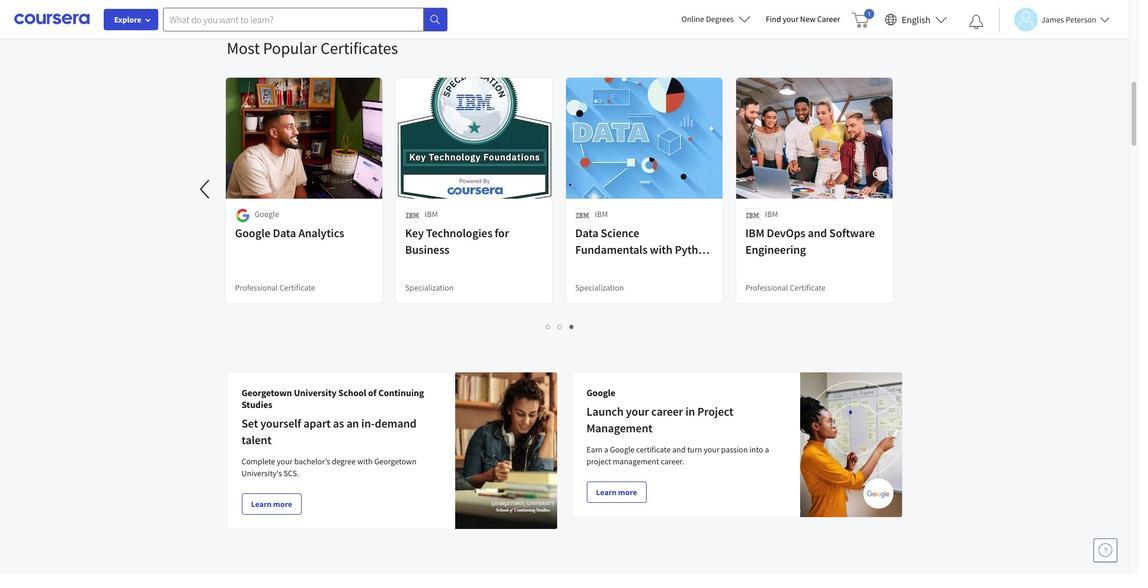 Task type: describe. For each thing, give the bounding box(es) containing it.
earn your degree carousel element
[[227, 0, 903, 2]]

turn
[[688, 444, 703, 455]]

james
[[1042, 14, 1065, 25]]

and inside data science fundamentals with python and sql
[[576, 259, 595, 273]]

online degrees button
[[672, 6, 760, 32]]

management
[[587, 421, 653, 435]]

professional certificate for data
[[235, 282, 315, 293]]

ibm for devops
[[765, 209, 779, 219]]

into
[[750, 444, 764, 455]]

google image
[[235, 208, 250, 223]]

1 data from the left
[[273, 225, 296, 240]]

english
[[902, 13, 931, 25]]

ibm for technologies
[[425, 209, 438, 219]]

yourself
[[260, 416, 301, 431]]

engineering
[[746, 242, 807, 257]]

software
[[830, 225, 876, 240]]

bachelor's
[[294, 456, 330, 467]]

most popular certificates
[[227, 37, 398, 59]]

help center image
[[1099, 543, 1113, 558]]

specialization for data science fundamentals with python and sql
[[576, 282, 624, 293]]

scs.
[[284, 468, 299, 479]]

analytics
[[299, 225, 345, 240]]

english button
[[881, 0, 953, 39]]

ibm image for ibm devops and software engineering
[[746, 208, 761, 223]]

set yourself apart as an in-demand talent link
[[242, 416, 417, 447]]

demand
[[375, 416, 417, 431]]

find your new career
[[766, 14, 841, 24]]

with inside complete your bachelor's degree with georgetown university's scs.
[[358, 456, 373, 467]]

georgetown inside georgetown university school of continuing studies set yourself apart as an in-demand talent
[[242, 387, 292, 399]]

in
[[686, 404, 696, 419]]

key technologies for business
[[405, 225, 509, 257]]

career
[[652, 404, 684, 419]]

georgetown university school of continuing studies set yourself apart as an in-demand talent
[[242, 387, 424, 447]]

studies
[[242, 399, 273, 410]]

as
[[333, 416, 344, 431]]

learn more for set yourself apart as an in-demand talent
[[251, 499, 292, 509]]

learn for set yourself apart as an in-demand talent
[[251, 499, 272, 509]]

key
[[405, 225, 424, 240]]

learn more for launch your career in project management
[[596, 487, 638, 498]]

james peterson button
[[999, 7, 1110, 31]]

popular
[[263, 37, 317, 59]]

find
[[766, 14, 782, 24]]

coursera image
[[14, 10, 90, 29]]

professional for google data analytics
[[235, 282, 278, 293]]

for
[[495, 225, 509, 240]]

science
[[601, 225, 640, 240]]

explore button
[[104, 9, 158, 30]]

devops
[[767, 225, 806, 240]]

google launch your career in project management
[[587, 387, 734, 435]]

management
[[613, 456, 659, 467]]

show notifications image
[[970, 15, 984, 29]]

1
[[546, 321, 551, 332]]

your right find at the right
[[783, 14, 799, 24]]

more for launch your career in project management
[[619, 487, 638, 498]]

new
[[801, 14, 816, 24]]

explore
[[114, 14, 141, 25]]

complete your bachelor's degree with georgetown university's scs.
[[242, 456, 417, 479]]

degree
[[332, 456, 356, 467]]

earn
[[587, 444, 603, 455]]

ibm inside ibm devops and software engineering
[[746, 225, 765, 240]]

peterson
[[1066, 14, 1097, 25]]

earn a google certificate and turn your passion into a project management career.
[[587, 444, 770, 467]]

online degrees
[[682, 14, 734, 24]]

certificate for and
[[790, 282, 826, 293]]

of
[[368, 387, 377, 399]]

ibm image
[[405, 208, 420, 223]]

learn more link for launch your career in project management
[[587, 482, 647, 503]]

3 button
[[566, 320, 578, 333]]

google for google
[[255, 209, 279, 219]]

certificate
[[637, 444, 671, 455]]

1 a from the left
[[605, 444, 609, 455]]

more for set yourself apart as an in-demand talent
[[273, 499, 292, 509]]



Task type: locate. For each thing, give the bounding box(es) containing it.
1 horizontal spatial with
[[650, 242, 673, 257]]

1 professional from the left
[[235, 282, 278, 293]]

1 horizontal spatial and
[[673, 444, 686, 455]]

google up launch
[[587, 387, 616, 399]]

sql
[[597, 259, 617, 273]]

more down management
[[619, 487, 638, 498]]

launch
[[587, 404, 624, 419]]

ibm image for data science fundamentals with python and sql
[[576, 208, 590, 223]]

professional
[[235, 282, 278, 293], [746, 282, 789, 293]]

online
[[682, 14, 705, 24]]

your up the management
[[626, 404, 649, 419]]

google up management
[[610, 444, 635, 455]]

data left 'analytics'
[[273, 225, 296, 240]]

professional certificate
[[235, 282, 315, 293], [746, 282, 826, 293]]

1 horizontal spatial professional certificate
[[746, 282, 826, 293]]

1 horizontal spatial learn more link
[[587, 482, 647, 503]]

1 vertical spatial learn more
[[251, 499, 292, 509]]

with inside data science fundamentals with python and sql
[[650, 242, 673, 257]]

1 professional certificate from the left
[[235, 282, 315, 293]]

learn more down project
[[596, 487, 638, 498]]

0 horizontal spatial specialization
[[405, 282, 454, 293]]

certificate
[[280, 282, 315, 293], [790, 282, 826, 293]]

0 horizontal spatial more
[[273, 499, 292, 509]]

google down google icon
[[235, 225, 271, 240]]

specialization down business
[[405, 282, 454, 293]]

passion
[[722, 444, 748, 455]]

1 horizontal spatial specialization
[[576, 282, 624, 293]]

learn more down the university's
[[251, 499, 292, 509]]

ibm image
[[576, 208, 590, 223], [746, 208, 761, 223]]

data
[[273, 225, 296, 240], [576, 225, 599, 240]]

set
[[242, 416, 258, 431]]

2 certificate from the left
[[790, 282, 826, 293]]

learn more link for set yourself apart as an in-demand talent
[[242, 493, 302, 515]]

learn more link down the university's
[[242, 493, 302, 515]]

with right degree
[[358, 456, 373, 467]]

most popular certificates carousel element
[[0, 2, 903, 343]]

project
[[587, 456, 611, 467]]

1 vertical spatial with
[[358, 456, 373, 467]]

specialization for key technologies for business
[[405, 282, 454, 293]]

launch your career in project management link
[[587, 404, 734, 435]]

career
[[818, 14, 841, 24]]

ibm for science
[[595, 209, 608, 219]]

a right into
[[765, 444, 770, 455]]

list
[[227, 320, 894, 333]]

continuing
[[379, 387, 424, 399]]

0 vertical spatial and
[[808, 225, 828, 240]]

project
[[698, 404, 734, 419]]

google
[[255, 209, 279, 219], [235, 225, 271, 240], [587, 387, 616, 399], [610, 444, 635, 455]]

1 horizontal spatial learn
[[596, 487, 617, 498]]

google inside google launch your career in project management
[[587, 387, 616, 399]]

in-
[[362, 416, 375, 431]]

0 horizontal spatial learn more link
[[242, 493, 302, 515]]

1 ibm image from the left
[[576, 208, 590, 223]]

georgetown inside complete your bachelor's degree with georgetown university's scs.
[[375, 456, 417, 467]]

ibm up devops
[[765, 209, 779, 219]]

0 horizontal spatial a
[[605, 444, 609, 455]]

professional certificate down engineering
[[746, 282, 826, 293]]

python
[[675, 242, 712, 257]]

1 horizontal spatial learn more
[[596, 487, 638, 498]]

2 specialization from the left
[[576, 282, 624, 293]]

1 horizontal spatial professional
[[746, 282, 789, 293]]

0 horizontal spatial data
[[273, 225, 296, 240]]

a
[[605, 444, 609, 455], [765, 444, 770, 455]]

your inside google launch your career in project management
[[626, 404, 649, 419]]

0 horizontal spatial georgetown
[[242, 387, 292, 399]]

technologies
[[426, 225, 493, 240]]

2 ibm image from the left
[[746, 208, 761, 223]]

1 vertical spatial georgetown
[[375, 456, 417, 467]]

0 vertical spatial learn more
[[596, 487, 638, 498]]

and right devops
[[808, 225, 828, 240]]

fundamentals
[[576, 242, 648, 257]]

1 horizontal spatial more
[[619, 487, 638, 498]]

with left python
[[650, 242, 673, 257]]

more down scs. on the left bottom
[[273, 499, 292, 509]]

your inside earn a google certificate and turn your passion into a project management career.
[[704, 444, 720, 455]]

learn down the university's
[[251, 499, 272, 509]]

ibm up science
[[595, 209, 608, 219]]

previous slide image
[[191, 175, 220, 203]]

learn more
[[596, 487, 638, 498], [251, 499, 292, 509]]

shopping cart: 1 item image
[[853, 9, 875, 28]]

list containing 1
[[227, 320, 894, 333]]

more
[[619, 487, 638, 498], [273, 499, 292, 509]]

1 horizontal spatial ibm image
[[746, 208, 761, 223]]

university's
[[242, 468, 282, 479]]

data inside data science fundamentals with python and sql
[[576, 225, 599, 240]]

degrees
[[706, 14, 734, 24]]

your right turn
[[704, 444, 720, 455]]

0 vertical spatial georgetown
[[242, 387, 292, 399]]

0 horizontal spatial professional
[[235, 282, 278, 293]]

your inside complete your bachelor's degree with georgetown university's scs.
[[277, 456, 293, 467]]

specialization down the sql
[[576, 282, 624, 293]]

certificate for analytics
[[280, 282, 315, 293]]

and inside ibm devops and software engineering
[[808, 225, 828, 240]]

learn
[[596, 487, 617, 498], [251, 499, 272, 509]]

and inside earn a google certificate and turn your passion into a project management career.
[[673, 444, 686, 455]]

1 button
[[543, 320, 555, 333]]

data up fundamentals
[[576, 225, 599, 240]]

complete
[[242, 456, 275, 467]]

find your new career link
[[760, 12, 847, 27]]

google inside earn a google certificate and turn your passion into a project management career.
[[610, 444, 635, 455]]

professional certificate for devops
[[746, 282, 826, 293]]

0 vertical spatial with
[[650, 242, 673, 257]]

ibm image up fundamentals
[[576, 208, 590, 223]]

0 horizontal spatial with
[[358, 456, 373, 467]]

most
[[227, 37, 260, 59]]

an
[[347, 416, 359, 431]]

google for google launch your career in project management
[[587, 387, 616, 399]]

business
[[405, 242, 450, 257]]

georgetown
[[242, 387, 292, 399], [375, 456, 417, 467]]

ibm devops and software engineering
[[746, 225, 876, 257]]

ibm up engineering
[[746, 225, 765, 240]]

google right google icon
[[255, 209, 279, 219]]

What do you want to learn? text field
[[163, 7, 424, 31]]

georgetown down demand
[[375, 456, 417, 467]]

and
[[808, 225, 828, 240], [576, 259, 595, 273], [673, 444, 686, 455]]

2
[[558, 321, 563, 332]]

1 horizontal spatial certificate
[[790, 282, 826, 293]]

learn down project
[[596, 487, 617, 498]]

learn for launch your career in project management
[[596, 487, 617, 498]]

2 vertical spatial and
[[673, 444, 686, 455]]

your up scs. on the left bottom
[[277, 456, 293, 467]]

0 horizontal spatial certificate
[[280, 282, 315, 293]]

1 vertical spatial more
[[273, 499, 292, 509]]

0 horizontal spatial ibm image
[[576, 208, 590, 223]]

data science fundamentals with python and sql
[[576, 225, 712, 273]]

0 horizontal spatial and
[[576, 259, 595, 273]]

1 certificate from the left
[[280, 282, 315, 293]]

professional for ibm devops and software engineering
[[746, 282, 789, 293]]

learn more link down project
[[587, 482, 647, 503]]

None search field
[[163, 7, 448, 31]]

2 button
[[555, 320, 566, 333]]

certificate down ibm devops and software engineering in the right of the page
[[790, 282, 826, 293]]

ibm
[[425, 209, 438, 219], [595, 209, 608, 219], [765, 209, 779, 219], [746, 225, 765, 240]]

your
[[783, 14, 799, 24], [626, 404, 649, 419], [704, 444, 720, 455], [277, 456, 293, 467]]

school
[[339, 387, 367, 399]]

1 horizontal spatial data
[[576, 225, 599, 240]]

learn more link
[[587, 482, 647, 503], [242, 493, 302, 515]]

certificate down google data analytics
[[280, 282, 315, 293]]

certificates
[[321, 37, 398, 59]]

google data analytics
[[235, 225, 345, 240]]

with
[[650, 242, 673, 257], [358, 456, 373, 467]]

ibm image up engineering
[[746, 208, 761, 223]]

0 horizontal spatial learn more
[[251, 499, 292, 509]]

3
[[570, 321, 575, 332]]

specialization
[[405, 282, 454, 293], [576, 282, 624, 293]]

2 professional from the left
[[746, 282, 789, 293]]

1 specialization from the left
[[405, 282, 454, 293]]

1 horizontal spatial georgetown
[[375, 456, 417, 467]]

0 horizontal spatial learn
[[251, 499, 272, 509]]

0 vertical spatial learn
[[596, 487, 617, 498]]

talent
[[242, 432, 272, 447]]

2 a from the left
[[765, 444, 770, 455]]

1 vertical spatial and
[[576, 259, 595, 273]]

and up the career.
[[673, 444, 686, 455]]

0 horizontal spatial professional certificate
[[235, 282, 315, 293]]

james peterson
[[1042, 14, 1097, 25]]

1 horizontal spatial a
[[765, 444, 770, 455]]

list inside most popular certificates carousel element
[[227, 320, 894, 333]]

2 data from the left
[[576, 225, 599, 240]]

career.
[[661, 456, 685, 467]]

university
[[294, 387, 337, 399]]

0 vertical spatial more
[[619, 487, 638, 498]]

and left the sql
[[576, 259, 595, 273]]

a right earn on the right bottom of page
[[605, 444, 609, 455]]

google for google data analytics
[[235, 225, 271, 240]]

1 vertical spatial learn
[[251, 499, 272, 509]]

georgetown up yourself
[[242, 387, 292, 399]]

professional certificate down google data analytics
[[235, 282, 315, 293]]

2 horizontal spatial and
[[808, 225, 828, 240]]

2 professional certificate from the left
[[746, 282, 826, 293]]

ibm right ibm image
[[425, 209, 438, 219]]

apart
[[304, 416, 331, 431]]



Task type: vqa. For each thing, say whether or not it's contained in the screenshot.
the left Learn more link
yes



